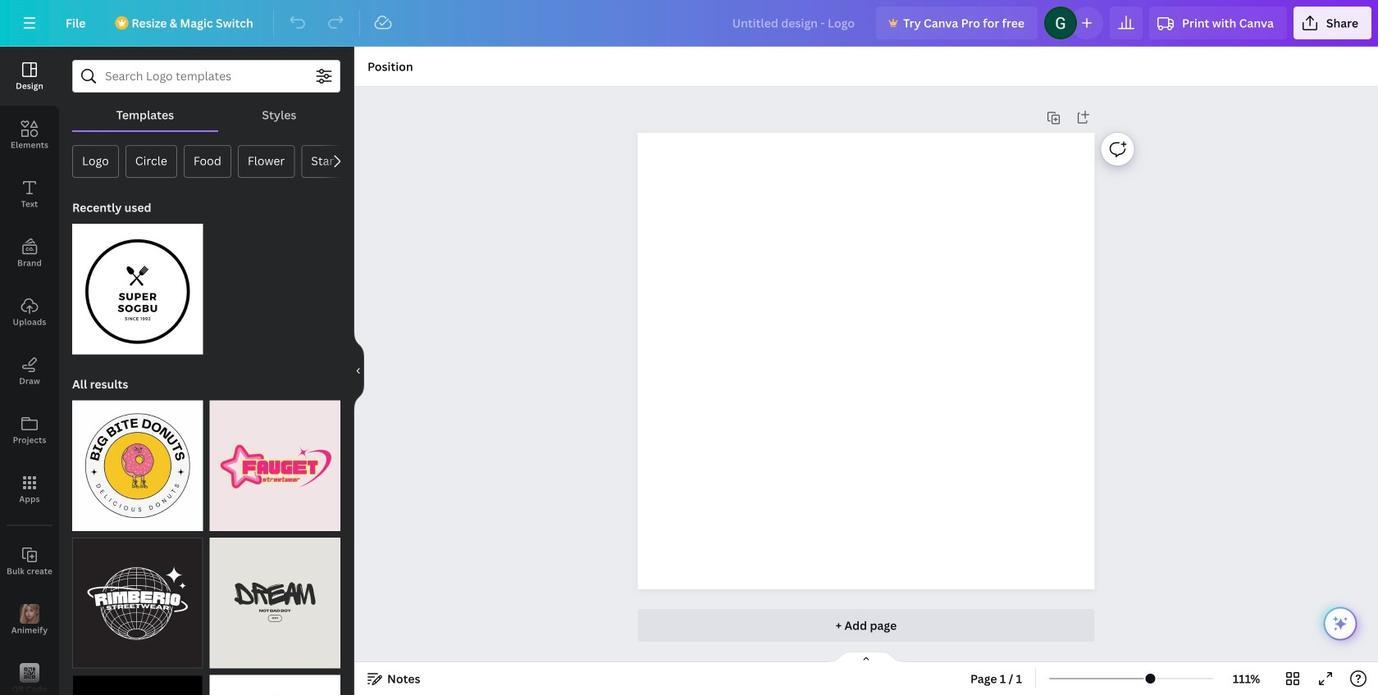 Task type: describe. For each thing, give the bounding box(es) containing it.
hide image
[[354, 332, 364, 411]]

black and white modern vintage retro brand logo image
[[72, 676, 203, 696]]

side panel tab list
[[0, 47, 59, 696]]

black and white globe y2k streetwear logo image
[[72, 538, 203, 669]]

black circle with utensils restaurant logo group
[[72, 214, 203, 355]]

Search Logo templates search field
[[105, 61, 308, 92]]

black and white modern vintage retro brand logo group
[[72, 666, 203, 696]]

Zoom button
[[1220, 666, 1273, 692]]

pink yellow star y2k style streetwear logo group
[[210, 391, 340, 532]]

blue and white circle surfing club logo group
[[210, 666, 340, 696]]



Task type: locate. For each thing, give the bounding box(es) containing it.
black and white globe y2k streetwear logo group
[[72, 528, 203, 669]]

black circle with utensils restaurant logo image
[[72, 224, 203, 355]]

Design title text field
[[719, 7, 870, 39]]

bright colorful playful funny donuts food circle logo group
[[72, 391, 203, 532]]

main menu bar
[[0, 0, 1378, 47]]

bright colorful playful funny donuts food circle logo image
[[72, 401, 203, 532]]

pink yellow star y2k style streetwear logo image
[[210, 401, 340, 532]]

modern minimalist graffiti dream brand logo group
[[210, 528, 340, 669]]

show pages image
[[827, 651, 906, 664]]

blue and white circle surfing club logo image
[[210, 676, 340, 696]]

canva assistant image
[[1331, 615, 1350, 634]]



Task type: vqa. For each thing, say whether or not it's contained in the screenshot.
Canva Assistant "image"
yes



